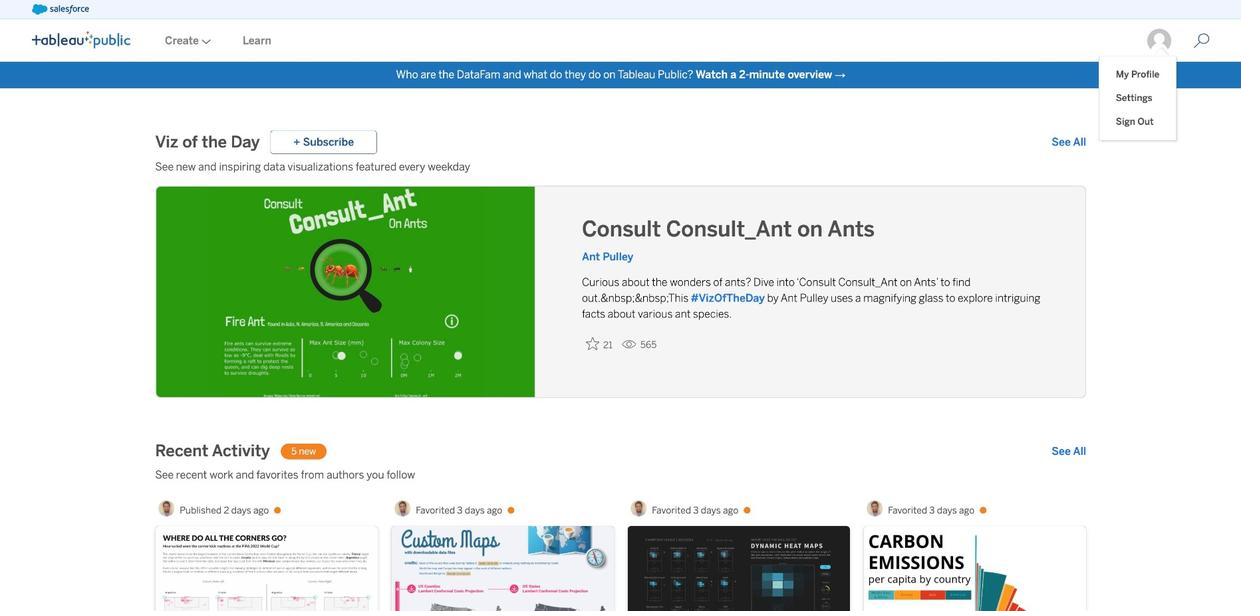 Task type: locate. For each thing, give the bounding box(es) containing it.
workbook thumbnail image for 3rd ben norland icon from left
[[628, 527, 850, 612]]

4 workbook thumbnail image from the left
[[864, 527, 1086, 612]]

see all viz of the day element
[[1052, 134, 1086, 150]]

go to search image
[[1178, 33, 1226, 49]]

see all recent activity element
[[1052, 444, 1086, 460]]

workbook thumbnail image for third ben norland icon from the right
[[156, 527, 378, 612]]

salesforce logo image
[[32, 4, 89, 15]]

list options menu
[[1099, 56, 1176, 140]]

1 workbook thumbnail image from the left
[[156, 527, 378, 612]]

workbook thumbnail image
[[156, 527, 378, 612], [392, 527, 614, 612], [628, 527, 850, 612], [864, 527, 1086, 612]]

gary.orlando image
[[1146, 28, 1172, 54]]

2 ben norland image from the left
[[395, 501, 410, 517]]

1 ben norland image from the left
[[158, 501, 174, 517]]

ben norland image
[[158, 501, 174, 517], [395, 501, 410, 517], [631, 501, 647, 517]]

Add Favorite button
[[582, 333, 617, 355]]

dialog
[[1099, 47, 1176, 140]]

tableau public viz of the day image
[[156, 187, 536, 400]]

0 horizontal spatial ben norland image
[[158, 501, 174, 517]]

2 horizontal spatial ben norland image
[[631, 501, 647, 517]]

see recent work and favorites from authors you follow element
[[155, 468, 1086, 484]]

1 horizontal spatial ben norland image
[[395, 501, 410, 517]]

2 workbook thumbnail image from the left
[[392, 527, 614, 612]]

3 workbook thumbnail image from the left
[[628, 527, 850, 612]]

add favorite image
[[586, 337, 599, 351]]



Task type: vqa. For each thing, say whether or not it's contained in the screenshot.
see new and inspiring data visualizations featured every weekday ELEMENT
yes



Task type: describe. For each thing, give the bounding box(es) containing it.
viz of the day heading
[[155, 132, 260, 153]]

workbook thumbnail image for second ben norland icon
[[392, 527, 614, 612]]

recent activity heading
[[155, 441, 270, 463]]

see new and inspiring data visualizations featured every weekday element
[[155, 159, 1086, 175]]

logo image
[[32, 31, 130, 48]]

3 ben norland image from the left
[[631, 501, 647, 517]]

ben norland image
[[867, 501, 883, 517]]

workbook thumbnail image for ben norland image
[[864, 527, 1086, 612]]



